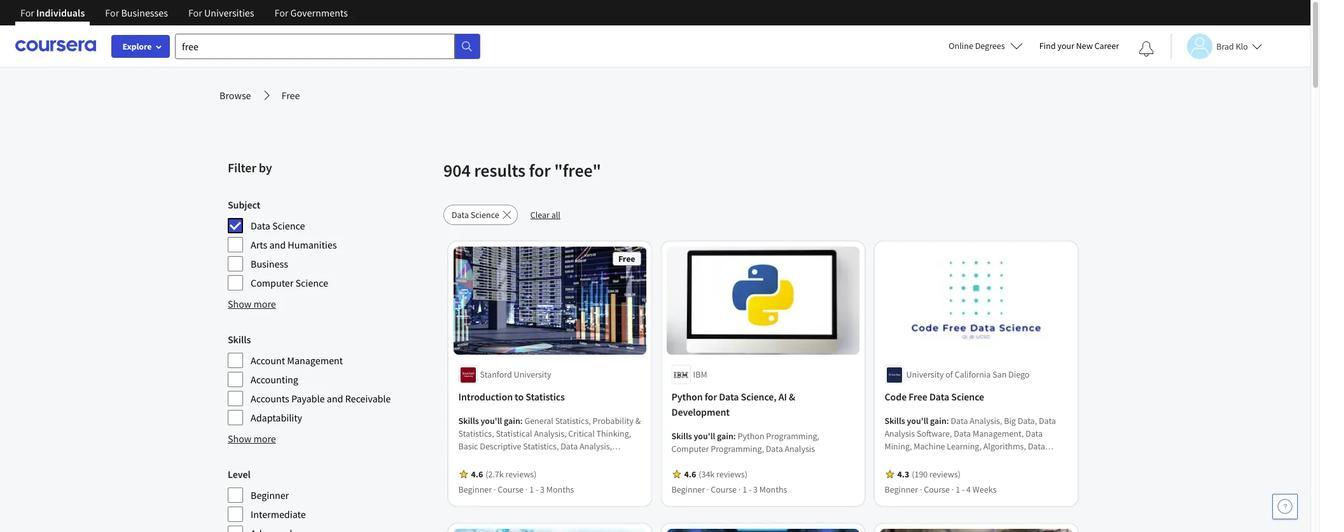 Task type: locate. For each thing, give the bounding box(es) containing it.
2 university from the left
[[907, 369, 944, 381]]

reviews) down tests,
[[506, 469, 537, 481]]

browse link
[[219, 88, 251, 103]]

show more
[[228, 298, 276, 310], [228, 433, 276, 445]]

analysis for code free data science
[[885, 428, 915, 440]]

1 vertical spatial more
[[254, 433, 276, 445]]

0 vertical spatial computer
[[251, 277, 293, 289]]

2 horizontal spatial course
[[924, 484, 950, 496]]

show more down computer science on the left bottom
[[228, 298, 276, 310]]

beginner inside level group
[[251, 489, 289, 502]]

- down python programming, computer programming, data analysis
[[749, 484, 752, 496]]

0 vertical spatial &
[[789, 391, 796, 404]]

2 vertical spatial free
[[909, 391, 928, 404]]

development
[[672, 406, 730, 419]]

0 vertical spatial analysis,
[[970, 416, 1003, 427]]

and right arts on the left of the page
[[269, 239, 286, 251]]

2 horizontal spatial gain
[[930, 416, 947, 427]]

software, up machine
[[917, 428, 952, 440]]

0 horizontal spatial free
[[282, 89, 300, 102]]

2 horizontal spatial -
[[962, 484, 965, 496]]

beginner · course · 1 - 3 months down 4.6 (2.7k reviews)
[[459, 484, 574, 496]]

& left development
[[636, 416, 641, 427]]

programming, up the 4.6 (34k reviews)
[[711, 444, 764, 455]]

2 horizontal spatial free
[[909, 391, 928, 404]]

humanities
[[288, 239, 337, 251]]

2 reviews) from the left
[[717, 469, 748, 481]]

analysis inside python programming, computer programming, data analysis
[[785, 444, 815, 455]]

beginner for code free data science
[[885, 484, 918, 496]]

skills down development
[[672, 431, 692, 442]]

1 horizontal spatial 3
[[754, 484, 758, 496]]

3 reviews) from the left
[[930, 469, 961, 481]]

beginner · course · 1 - 3 months down the 4.6 (34k reviews)
[[672, 484, 788, 496]]

skills group
[[228, 332, 436, 426]]

level group
[[228, 467, 436, 532]]

3 for from the left
[[188, 6, 202, 19]]

(34k
[[699, 469, 715, 481]]

to
[[515, 391, 524, 404]]

visualization down distribution,
[[562, 467, 609, 478]]

4.6
[[471, 469, 483, 481], [685, 469, 696, 481]]

clear all button
[[523, 205, 568, 225]]

1 horizontal spatial free
[[619, 253, 636, 265]]

0 horizontal spatial months
[[547, 484, 574, 496]]

0 vertical spatial software,
[[917, 428, 952, 440]]

university up statistics
[[514, 369, 552, 381]]

· down the (34k
[[707, 484, 709, 496]]

0 horizontal spatial -
[[536, 484, 539, 496]]

4 · from the left
[[739, 484, 741, 496]]

reviews) for free
[[930, 469, 961, 481]]

for
[[20, 6, 34, 19], [105, 6, 119, 19], [188, 6, 202, 19], [275, 6, 288, 19]]

1 show more button from the top
[[228, 296, 276, 312]]

python programming, computer programming, data analysis
[[672, 431, 820, 455]]

· down 4.6 (2.7k reviews)
[[526, 484, 528, 496]]

0 vertical spatial probability
[[593, 416, 634, 427]]

1 horizontal spatial 4.6
[[685, 469, 696, 481]]

show more button down the adaptability
[[228, 431, 276, 447]]

2 beginner · course · 1 - 3 months from the left
[[672, 484, 788, 496]]

0 horizontal spatial visualization
[[562, 467, 609, 478]]

1 vertical spatial python
[[738, 431, 765, 442]]

individuals
[[36, 6, 85, 19]]

analysis
[[885, 428, 915, 440], [785, 444, 815, 455]]

programming, down ai
[[766, 431, 820, 442]]

1 beginner · course · 1 - 3 months from the left
[[459, 484, 574, 496]]

stanford university
[[480, 369, 552, 381]]

1 horizontal spatial &
[[789, 391, 796, 404]]

0 horizontal spatial and
[[269, 239, 286, 251]]

2 horizontal spatial skills you'll gain :
[[885, 416, 951, 427]]

probability right tests,
[[520, 454, 561, 465]]

None search field
[[175, 33, 480, 59]]

1 vertical spatial &
[[636, 416, 641, 427]]

more down computer science on the left bottom
[[254, 298, 276, 310]]

3 course from the left
[[924, 484, 950, 496]]

1 1 from the left
[[530, 484, 534, 496]]

for
[[529, 159, 551, 182], [705, 391, 717, 404]]

1 vertical spatial for
[[705, 391, 717, 404]]

basic
[[459, 441, 478, 453]]

2 4.6 from the left
[[685, 469, 696, 481]]

show more button down computer science on the left bottom
[[228, 296, 276, 312]]

course down the 4.6 (34k reviews)
[[711, 484, 737, 496]]

skills you'll gain : for introduction
[[459, 416, 525, 427]]

2 horizontal spatial 1
[[956, 484, 960, 496]]

1 horizontal spatial analysis,
[[580, 441, 612, 453]]

visualization
[[931, 454, 978, 465], [562, 467, 609, 478]]

· down the 4.6 (34k reviews)
[[739, 484, 741, 496]]

for governments
[[275, 6, 348, 19]]

learning,
[[947, 441, 982, 453]]

0 horizontal spatial python
[[672, 391, 703, 404]]

beginner for python for data science, ai & development
[[672, 484, 705, 496]]

show down business
[[228, 298, 252, 310]]

1 show from the top
[[228, 298, 252, 310]]

for left businesses on the top of the page
[[105, 6, 119, 19]]

1 horizontal spatial -
[[749, 484, 752, 496]]

1 horizontal spatial probability
[[593, 416, 634, 427]]

4.6 left the (34k
[[685, 469, 696, 481]]

thinking,
[[597, 428, 632, 440]]

2 more from the top
[[254, 433, 276, 445]]

for inside python for data science, ai & development
[[705, 391, 717, 404]]

science down results
[[471, 209, 499, 221]]

by
[[259, 160, 272, 176]]

0 horizontal spatial 3
[[540, 484, 545, 496]]

2 horizontal spatial analysis,
[[970, 416, 1003, 427]]

skills up account
[[228, 333, 251, 346]]

& inside general statistics, probability & statistics, statistical analysis, critical thinking, basic descriptive statistics, data analysis, statistical tests, probability distribution, problem solving, statistical visualization
[[636, 416, 641, 427]]

& inside python for data science, ai & development
[[789, 391, 796, 404]]

for left "free" on the top left of the page
[[529, 159, 551, 182]]

1 3 from the left
[[540, 484, 545, 496]]

gain down introduction to statistics
[[504, 416, 521, 427]]

show more button
[[228, 296, 276, 312], [228, 431, 276, 447]]

:
[[521, 416, 523, 427], [947, 416, 949, 427], [734, 431, 736, 442]]

904 results for "free"
[[443, 159, 601, 182]]

account
[[251, 354, 285, 367]]

months down distribution,
[[547, 484, 574, 496]]

1 vertical spatial probability
[[520, 454, 561, 465]]

4.3
[[898, 469, 910, 481]]

python inside python programming, computer programming, data analysis
[[738, 431, 765, 442]]

and inside the subject group
[[269, 239, 286, 251]]

gain for for
[[717, 431, 734, 442]]

0 horizontal spatial analysis
[[785, 444, 815, 455]]

0 vertical spatial more
[[254, 298, 276, 310]]

you'll for python
[[694, 431, 716, 442]]

data inside python for data science, ai & development
[[719, 391, 739, 404]]

1 horizontal spatial university
[[907, 369, 944, 381]]

beginner up intermediate
[[251, 489, 289, 502]]

1 horizontal spatial software,
[[980, 454, 1015, 465]]

more for computer science
[[254, 298, 276, 310]]

skills down code
[[885, 416, 905, 427]]

statistical up problem
[[459, 454, 495, 465]]

0 vertical spatial show more
[[228, 298, 276, 310]]

making
[[885, 467, 912, 478]]

gain down python for data science, ai & development
[[717, 431, 734, 442]]

1 - from the left
[[536, 484, 539, 496]]

2 3 from the left
[[754, 484, 758, 496]]

0 horizontal spatial skills you'll gain :
[[459, 416, 525, 427]]

management,
[[973, 428, 1024, 440]]

for left individuals at left
[[20, 6, 34, 19]]

0 horizontal spatial data science
[[251, 219, 305, 232]]

3 1 from the left
[[956, 484, 960, 496]]

1 vertical spatial show more
[[228, 433, 276, 445]]

· down (190
[[920, 484, 922, 496]]

data inside the subject group
[[251, 219, 270, 232]]

computer
[[251, 277, 293, 289], [672, 444, 709, 455]]

1 horizontal spatial months
[[760, 484, 788, 496]]

beginner down 4.3
[[885, 484, 918, 496]]

months
[[547, 484, 574, 496], [760, 484, 788, 496]]

course down 4.6 (2.7k reviews)
[[498, 484, 524, 496]]

problem
[[459, 467, 491, 478]]

statistical right "solving,"
[[524, 467, 560, 478]]

course
[[498, 484, 524, 496], [711, 484, 737, 496], [924, 484, 950, 496]]

statistics,
[[555, 416, 591, 427], [459, 428, 494, 440], [523, 441, 559, 453]]

2 show more from the top
[[228, 433, 276, 445]]

1 vertical spatial visualization
[[562, 467, 609, 478]]

6 · from the left
[[952, 484, 954, 496]]

1 horizontal spatial visualization
[[931, 454, 978, 465]]

general
[[525, 416, 554, 427]]

1 horizontal spatial gain
[[717, 431, 734, 442]]

"free"
[[554, 159, 601, 182]]

computer up the (34k
[[672, 444, 709, 455]]

2 vertical spatial statistical
[[524, 467, 560, 478]]

2 horizontal spatial you'll
[[907, 416, 929, 427]]

analysis, up management,
[[970, 416, 1003, 427]]

1 vertical spatial show
[[228, 433, 252, 445]]

science,
[[741, 391, 777, 404]]

1 vertical spatial free
[[619, 253, 636, 265]]

reviews)
[[506, 469, 537, 481], [717, 469, 748, 481], [930, 469, 961, 481]]

you'll up machine
[[907, 416, 929, 427]]

university
[[514, 369, 552, 381], [907, 369, 944, 381]]

1 vertical spatial and
[[327, 393, 343, 405]]

1 horizontal spatial 1
[[743, 484, 747, 496]]

0 vertical spatial show more button
[[228, 296, 276, 312]]

1 vertical spatial show more button
[[228, 431, 276, 447]]

0 vertical spatial show
[[228, 298, 252, 310]]

3 down python programming, computer programming, data analysis
[[754, 484, 758, 496]]

analysis inside data analysis, big data, data analysis software, data management, data mining, machine learning, algorithms, data model, data visualization software, decision making
[[885, 428, 915, 440]]

1 left 4
[[956, 484, 960, 496]]

skills for introduction to statistics
[[459, 416, 479, 427]]

2 horizontal spatial :
[[947, 416, 949, 427]]

1 show more from the top
[[228, 298, 276, 310]]

2 · from the left
[[526, 484, 528, 496]]

help center image
[[1277, 499, 1293, 515]]

1 months from the left
[[547, 484, 574, 496]]

1 horizontal spatial data science
[[452, 209, 499, 221]]

1 reviews) from the left
[[506, 469, 537, 481]]

statistics, up critical
[[555, 416, 591, 427]]

of
[[946, 369, 953, 381]]

brad klo button
[[1171, 33, 1262, 59]]

0 horizontal spatial you'll
[[481, 416, 502, 427]]

- left 4
[[962, 484, 965, 496]]

analysis for python for data science, ai & development
[[785, 444, 815, 455]]

1 · from the left
[[494, 484, 496, 496]]

1 vertical spatial statistical
[[459, 454, 495, 465]]

0 vertical spatial python
[[672, 391, 703, 404]]

· down (2.7k at the left of page
[[494, 484, 496, 496]]

1 horizontal spatial python
[[738, 431, 765, 442]]

0 horizontal spatial probability
[[520, 454, 561, 465]]

and right payable
[[327, 393, 343, 405]]

receivable
[[345, 393, 391, 405]]

coursera image
[[15, 36, 96, 56]]

intermediate
[[251, 508, 306, 521]]

4 for from the left
[[275, 6, 288, 19]]

python inside python for data science, ai & development
[[672, 391, 703, 404]]

you'll down introduction
[[481, 416, 502, 427]]

more down the adaptability
[[254, 433, 276, 445]]

programming,
[[766, 431, 820, 442], [711, 444, 764, 455]]

: for for
[[734, 431, 736, 442]]

mining,
[[885, 441, 912, 453]]

-
[[536, 484, 539, 496], [749, 484, 752, 496], [962, 484, 965, 496]]

show more button for computer science
[[228, 296, 276, 312]]

weeks
[[973, 484, 997, 496]]

0 vertical spatial visualization
[[931, 454, 978, 465]]

0 horizontal spatial programming,
[[711, 444, 764, 455]]

beginner down the (34k
[[672, 484, 705, 496]]

0 horizontal spatial gain
[[504, 416, 521, 427]]

beginner
[[459, 484, 492, 496], [672, 484, 705, 496], [885, 484, 918, 496], [251, 489, 289, 502]]

computer down business
[[251, 277, 293, 289]]

1 horizontal spatial :
[[734, 431, 736, 442]]

skills you'll gain : down development
[[672, 431, 738, 442]]

2 show more button from the top
[[228, 431, 276, 447]]

reviews) right the (34k
[[717, 469, 748, 481]]

and inside skills group
[[327, 393, 343, 405]]

2 course from the left
[[711, 484, 737, 496]]

1 for from the left
[[20, 6, 34, 19]]

analysis, up distribution,
[[580, 441, 612, 453]]

4.6 for python for data science, ai & development
[[685, 469, 696, 481]]

0 horizontal spatial 1
[[530, 484, 534, 496]]

3 - from the left
[[962, 484, 965, 496]]

· left 4
[[952, 484, 954, 496]]

3 down general statistics, probability & statistics, statistical analysis, critical thinking, basic descriptive statistics, data analysis, statistical tests, probability distribution, problem solving, statistical visualization
[[540, 484, 545, 496]]

&
[[789, 391, 796, 404], [636, 416, 641, 427]]

1 vertical spatial analysis,
[[534, 428, 567, 440]]

1 horizontal spatial for
[[705, 391, 717, 404]]

0 horizontal spatial computer
[[251, 277, 293, 289]]

python down python for data science, ai & development link
[[738, 431, 765, 442]]

for up development
[[705, 391, 717, 404]]

skills for python for data science, ai & development
[[672, 431, 692, 442]]

data science inside button
[[452, 209, 499, 221]]

·
[[494, 484, 496, 496], [526, 484, 528, 496], [707, 484, 709, 496], [739, 484, 741, 496], [920, 484, 922, 496], [952, 484, 954, 496]]

data science up arts and humanities
[[251, 219, 305, 232]]

for left universities
[[188, 6, 202, 19]]

for left governments at left
[[275, 6, 288, 19]]

analysis, inside data analysis, big data, data analysis software, data management, data mining, machine learning, algorithms, data model, data visualization software, decision making
[[970, 416, 1003, 427]]

data science button
[[443, 205, 518, 225]]

1 horizontal spatial you'll
[[694, 431, 716, 442]]

course down 4.3 (190 reviews)
[[924, 484, 950, 496]]

0 horizontal spatial :
[[521, 416, 523, 427]]

skills you'll gain : down introduction
[[459, 416, 525, 427]]

2 show from the top
[[228, 433, 252, 445]]

1 vertical spatial analysis
[[785, 444, 815, 455]]

2 - from the left
[[749, 484, 752, 496]]

months for introduction to statistics
[[547, 484, 574, 496]]

distribution,
[[562, 454, 609, 465]]

reviews) up beginner · course · 1 - 4 weeks
[[930, 469, 961, 481]]

python up development
[[672, 391, 703, 404]]

0 vertical spatial and
[[269, 239, 286, 251]]

data
[[452, 209, 469, 221], [251, 219, 270, 232], [719, 391, 739, 404], [930, 391, 950, 404], [951, 416, 968, 427], [1039, 416, 1056, 427], [954, 428, 971, 440], [1026, 428, 1043, 440], [561, 441, 578, 453], [1028, 441, 1045, 453], [766, 444, 783, 455], [912, 454, 929, 465]]

1 down the 4.6 (34k reviews)
[[743, 484, 747, 496]]

brad
[[1216, 40, 1234, 52]]

2 for from the left
[[105, 6, 119, 19]]

0 horizontal spatial reviews)
[[506, 469, 537, 481]]

- down 4.6 (2.7k reviews)
[[536, 484, 539, 496]]

accounts payable and receivable
[[251, 393, 391, 405]]

0 horizontal spatial for
[[529, 159, 551, 182]]

browse
[[219, 89, 251, 102]]

show more down the adaptability
[[228, 433, 276, 445]]

0 horizontal spatial beginner · course · 1 - 3 months
[[459, 484, 574, 496]]

0 horizontal spatial &
[[636, 416, 641, 427]]

data science down 904
[[452, 209, 499, 221]]

skills you'll gain : for python
[[672, 431, 738, 442]]

you'll down development
[[694, 431, 716, 442]]

0 horizontal spatial 4.6
[[471, 469, 483, 481]]

0 vertical spatial analysis
[[885, 428, 915, 440]]

1 horizontal spatial analysis
[[885, 428, 915, 440]]

0 horizontal spatial course
[[498, 484, 524, 496]]

1 horizontal spatial computer
[[672, 444, 709, 455]]

1 vertical spatial programming,
[[711, 444, 764, 455]]

university up code free data science
[[907, 369, 944, 381]]

show up "level"
[[228, 433, 252, 445]]

analysis down ai
[[785, 444, 815, 455]]

& right ai
[[789, 391, 796, 404]]

4.6 left (2.7k at the left of page
[[471, 469, 483, 481]]

visualization down learning,
[[931, 454, 978, 465]]

subject group
[[228, 197, 436, 291]]

1 horizontal spatial course
[[711, 484, 737, 496]]

statistics, up basic
[[459, 428, 494, 440]]

probability up the thinking,
[[593, 416, 634, 427]]

: down python for data science, ai & development
[[734, 431, 736, 442]]

1 horizontal spatial skills you'll gain :
[[672, 431, 738, 442]]

statistical up descriptive
[[496, 428, 533, 440]]

software, down 'algorithms,'
[[980, 454, 1015, 465]]

statistics, down general at the left bottom of the page
[[523, 441, 559, 453]]

2 1 from the left
[[743, 484, 747, 496]]

skills up basic
[[459, 416, 479, 427]]

2 months from the left
[[760, 484, 788, 496]]

: down code free data science
[[947, 416, 949, 427]]

months for python for data science, ai & development
[[760, 484, 788, 496]]

course for for
[[711, 484, 737, 496]]

you'll
[[481, 416, 502, 427], [907, 416, 929, 427], [694, 431, 716, 442]]

0 horizontal spatial software,
[[917, 428, 952, 440]]

1 horizontal spatial and
[[327, 393, 343, 405]]

1 down 4.6 (2.7k reviews)
[[530, 484, 534, 496]]

- for python for data science, ai & development
[[749, 484, 752, 496]]

2 vertical spatial analysis,
[[580, 441, 612, 453]]

beginner down problem
[[459, 484, 492, 496]]

online
[[949, 40, 973, 52]]

: left general at the left bottom of the page
[[521, 416, 523, 427]]

analysis up 'mining,'
[[885, 428, 915, 440]]

for businesses
[[105, 6, 168, 19]]

1 course from the left
[[498, 484, 524, 496]]

algorithms,
[[984, 441, 1026, 453]]

1 horizontal spatial beginner · course · 1 - 3 months
[[672, 484, 788, 496]]

python for data science, ai & development link
[[672, 390, 854, 420]]

model,
[[885, 454, 910, 465]]

0 horizontal spatial university
[[514, 369, 552, 381]]

science down university of california san diego
[[952, 391, 985, 404]]

2 horizontal spatial reviews)
[[930, 469, 961, 481]]

1 vertical spatial computer
[[672, 444, 709, 455]]

1 more from the top
[[254, 298, 276, 310]]

skills you'll gain : up machine
[[885, 416, 951, 427]]

gain down code free data science
[[930, 416, 947, 427]]

science
[[471, 209, 499, 221], [272, 219, 305, 232], [296, 277, 328, 289], [952, 391, 985, 404]]

1 4.6 from the left
[[471, 469, 483, 481]]

1 horizontal spatial reviews)
[[717, 469, 748, 481]]

months down python programming, computer programming, data analysis
[[760, 484, 788, 496]]

analysis, down general at the left bottom of the page
[[534, 428, 567, 440]]

data,
[[1018, 416, 1037, 427]]

ai
[[779, 391, 787, 404]]

data science
[[452, 209, 499, 221], [251, 219, 305, 232]]



Task type: describe. For each thing, give the bounding box(es) containing it.
big
[[1004, 416, 1016, 427]]

filter by
[[228, 160, 272, 176]]

beginner · course · 1 - 4 weeks
[[885, 484, 997, 496]]

science inside button
[[471, 209, 499, 221]]

beginner · course · 1 - 3 months for for
[[672, 484, 788, 496]]

beginner for introduction to statistics
[[459, 484, 492, 496]]

: for to
[[521, 416, 523, 427]]

0 vertical spatial statistical
[[496, 428, 533, 440]]

0 horizontal spatial analysis,
[[534, 428, 567, 440]]

accounts
[[251, 393, 289, 405]]

visualization inside general statistics, probability & statistics, statistical analysis, critical thinking, basic descriptive statistics, data analysis, statistical tests, probability distribution, problem solving, statistical visualization
[[562, 467, 609, 478]]

- for introduction to statistics
[[536, 484, 539, 496]]

management
[[287, 354, 343, 367]]

general statistics, probability & statistics, statistical analysis, critical thinking, basic descriptive statistics, data analysis, statistical tests, probability distribution, problem solving, statistical visualization
[[459, 416, 641, 478]]

0 vertical spatial programming,
[[766, 431, 820, 442]]

for for individuals
[[20, 6, 34, 19]]

you'll for code
[[907, 416, 929, 427]]

(190
[[912, 469, 928, 481]]

find your new career link
[[1033, 38, 1125, 54]]

4.6 for introduction to statistics
[[471, 469, 483, 481]]

python for for
[[672, 391, 703, 404]]

stanford
[[480, 369, 512, 381]]

san
[[993, 369, 1007, 381]]

2 vertical spatial statistics,
[[523, 441, 559, 453]]

computer inside python programming, computer programming, data analysis
[[672, 444, 709, 455]]

gain for free
[[930, 416, 947, 427]]

online degrees button
[[939, 32, 1033, 60]]

1 vertical spatial statistics,
[[459, 428, 494, 440]]

What do you want to learn? text field
[[175, 33, 455, 59]]

klo
[[1236, 40, 1248, 52]]

banner navigation
[[10, 0, 358, 35]]

subject
[[228, 198, 260, 211]]

clear
[[530, 209, 550, 221]]

show more for computer science
[[228, 298, 276, 310]]

science down 'humanities'
[[296, 277, 328, 289]]

skills you'll gain : for code
[[885, 416, 951, 427]]

decision
[[1017, 454, 1049, 465]]

more for adaptability
[[254, 433, 276, 445]]

find
[[1039, 40, 1056, 52]]

arts
[[251, 239, 267, 251]]

visualization inside data analysis, big data, data analysis software, data management, data mining, machine learning, algorithms, data model, data visualization software, decision making
[[931, 454, 978, 465]]

1 for free
[[956, 484, 960, 496]]

new
[[1076, 40, 1093, 52]]

all
[[551, 209, 560, 221]]

904
[[443, 159, 471, 182]]

for for businesses
[[105, 6, 119, 19]]

filter
[[228, 160, 256, 176]]

0 vertical spatial free
[[282, 89, 300, 102]]

course for free
[[924, 484, 950, 496]]

reviews) for for
[[717, 469, 748, 481]]

gain for to
[[504, 416, 521, 427]]

level
[[228, 468, 250, 481]]

0 vertical spatial for
[[529, 159, 551, 182]]

show for adaptability
[[228, 433, 252, 445]]

diego
[[1009, 369, 1030, 381]]

: for free
[[947, 416, 949, 427]]

python for programming,
[[738, 431, 765, 442]]

course for to
[[498, 484, 524, 496]]

universities
[[204, 6, 254, 19]]

adaptability
[[251, 412, 302, 424]]

clear all
[[530, 209, 560, 221]]

for individuals
[[20, 6, 85, 19]]

tests,
[[497, 454, 518, 465]]

for for universities
[[188, 6, 202, 19]]

5 · from the left
[[920, 484, 922, 496]]

data inside general statistics, probability & statistics, statistical analysis, critical thinking, basic descriptive statistics, data analysis, statistical tests, probability distribution, problem solving, statistical visualization
[[561, 441, 578, 453]]

introduction to statistics
[[459, 391, 565, 404]]

descriptive
[[480, 441, 522, 453]]

for for governments
[[275, 6, 288, 19]]

- for code free data science
[[962, 484, 965, 496]]

ibm
[[693, 369, 707, 381]]

python for data science, ai & development
[[672, 391, 796, 419]]

skills inside group
[[228, 333, 251, 346]]

for universities
[[188, 6, 254, 19]]

governments
[[290, 6, 348, 19]]

online degrees
[[949, 40, 1005, 52]]

account management
[[251, 354, 343, 367]]

find your new career
[[1039, 40, 1119, 52]]

4.3 (190 reviews)
[[898, 469, 961, 481]]

brad klo
[[1216, 40, 1248, 52]]

explore
[[122, 41, 152, 52]]

3 · from the left
[[707, 484, 709, 496]]

arts and humanities
[[251, 239, 337, 251]]

introduction
[[459, 391, 513, 404]]

science up arts and humanities
[[272, 219, 305, 232]]

accounting
[[251, 373, 298, 386]]

solving,
[[492, 467, 522, 478]]

code free data science link
[[885, 390, 1068, 405]]

statistics
[[526, 391, 565, 404]]

1 vertical spatial software,
[[980, 454, 1015, 465]]

payable
[[291, 393, 325, 405]]

skills for code free data science
[[885, 416, 905, 427]]

3 for introduction to statistics
[[540, 484, 545, 496]]

introduction to statistics link
[[459, 390, 641, 405]]

show notifications image
[[1139, 41, 1154, 57]]

code free data science
[[885, 391, 985, 404]]

beginner · course · 1 - 3 months for to
[[459, 484, 574, 496]]

you'll for introduction
[[481, 416, 502, 427]]

data analysis, big data, data analysis software, data management, data mining, machine learning, algorithms, data model, data visualization software, decision making
[[885, 416, 1056, 478]]

university of california san diego
[[907, 369, 1030, 381]]

show for computer science
[[228, 298, 252, 310]]

business
[[251, 258, 288, 270]]

show more for adaptability
[[228, 433, 276, 445]]

data science inside the subject group
[[251, 219, 305, 232]]

computer science
[[251, 277, 328, 289]]

critical
[[569, 428, 595, 440]]

california
[[955, 369, 991, 381]]

4.6 (34k reviews)
[[685, 469, 748, 481]]

0 vertical spatial statistics,
[[555, 416, 591, 427]]

4
[[967, 484, 971, 496]]

explore button
[[111, 35, 170, 58]]

machine
[[914, 441, 945, 453]]

1 for for
[[743, 484, 747, 496]]

degrees
[[975, 40, 1005, 52]]

reviews) for to
[[506, 469, 537, 481]]

data inside button
[[452, 209, 469, 221]]

show more button for adaptability
[[228, 431, 276, 447]]

4.6 (2.7k reviews)
[[471, 469, 537, 481]]

code
[[885, 391, 907, 404]]

career
[[1095, 40, 1119, 52]]

3 for python for data science, ai & development
[[754, 484, 758, 496]]

1 for to
[[530, 484, 534, 496]]

businesses
[[121, 6, 168, 19]]

results
[[474, 159, 526, 182]]

computer inside the subject group
[[251, 277, 293, 289]]

1 university from the left
[[514, 369, 552, 381]]

your
[[1057, 40, 1074, 52]]

data inside python programming, computer programming, data analysis
[[766, 444, 783, 455]]



Task type: vqa. For each thing, say whether or not it's contained in the screenshot.
menu
no



